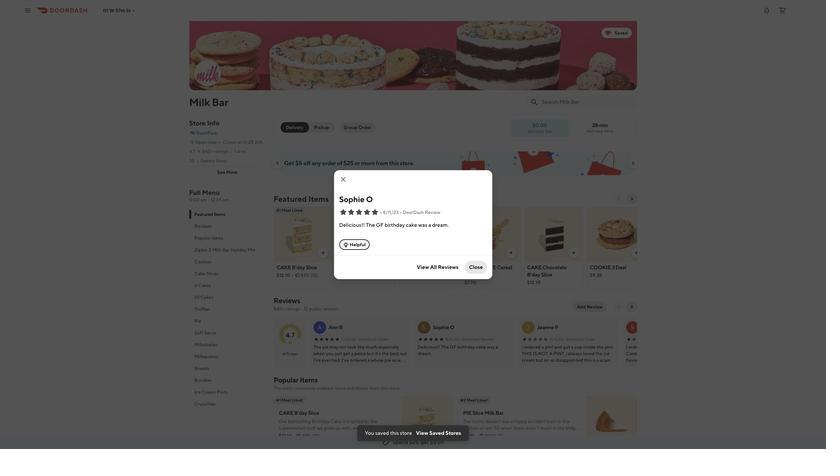 Task type: vqa. For each thing, say whether or not it's contained in the screenshot.


Task type: locate. For each thing, give the bounding box(es) containing it.
sophie o dialog
[[334, 170, 492, 280]]

cake chocolate b'day slice image
[[525, 207, 583, 263]]

(12)
[[311, 273, 318, 278], [312, 434, 320, 439]]

cakes inside button
[[198, 283, 211, 289]]

0 vertical spatial (12)
[[311, 273, 318, 278]]

notification bell image
[[763, 6, 771, 14]]

reviews 840+ ratings • 12 public reviews
[[274, 297, 339, 312]]

cake
[[194, 271, 205, 277]]

1 vertical spatial from
[[370, 386, 379, 391]]

1 horizontal spatial featured
[[274, 195, 307, 204]]

#1 down the
[[276, 398, 281, 403]]

$5
[[295, 160, 302, 167], [430, 440, 436, 446]]

1 vertical spatial view
[[416, 431, 428, 437]]

0 horizontal spatial review
[[425, 210, 440, 215]]

840+ up bakery
[[202, 149, 213, 154]]

b'day
[[292, 265, 305, 271], [423, 265, 436, 271], [527, 272, 540, 278], [294, 411, 307, 417]]

1 vertical spatial o
[[450, 325, 454, 331]]

popular inside button
[[194, 236, 211, 241]]

2 vertical spatial $7.70
[[463, 434, 474, 439]]

1 horizontal spatial • doordash order
[[564, 337, 596, 342]]

off left any
[[303, 160, 311, 167]]

• doordash review
[[460, 337, 494, 342]]

of 5 stars
[[282, 352, 298, 357]]

0 vertical spatial 83% (12)
[[301, 273, 318, 278]]

12
[[304, 307, 308, 312]]

view left all
[[417, 264, 429, 271]]

1 horizontal spatial delivery
[[587, 129, 603, 134]]

view up get
[[416, 431, 428, 437]]

(7)
[[498, 434, 503, 439]]

1 add item to cart image from the left
[[383, 251, 388, 256]]

cakes right 10
[[200, 295, 213, 300]]

cookies
[[194, 260, 211, 265]]

1 horizontal spatial #2
[[461, 398, 466, 403]]

0 horizontal spatial am
[[201, 198, 207, 203]]

items
[[308, 195, 329, 204], [214, 212, 225, 217], [212, 236, 223, 241], [300, 376, 318, 385]]

0 horizontal spatial $5
[[295, 160, 302, 167]]

time
[[604, 129, 614, 134]]

this for $5
[[389, 160, 399, 167]]

3
[[612, 265, 615, 271]]

$9.35
[[590, 273, 602, 278]]

of left 5
[[282, 352, 286, 357]]

Pickup radio
[[305, 122, 334, 133]]

111 w 57th st
[[103, 8, 131, 13]]

(12) up reviews 840+ ratings • 12 public reviews
[[311, 273, 318, 278]]

am
[[201, 198, 207, 203], [223, 198, 229, 203]]

$5 right 'get'
[[295, 160, 302, 167]]

delivery down $0.00
[[528, 129, 544, 134]]

cakes inside button
[[200, 295, 213, 300]]

0 vertical spatial sophie
[[339, 195, 365, 204]]

1 vertical spatial $5
[[430, 440, 436, 446]]

1 vertical spatial bar
[[223, 248, 230, 253]]

reviews inside reviews 840+ ratings • 12 public reviews
[[274, 297, 300, 305]]

0 horizontal spatial store
[[389, 386, 400, 391]]

111 w 57th st button
[[103, 8, 136, 13]]

featured
[[274, 195, 307, 204], [194, 212, 213, 217]]

0 vertical spatial #2
[[339, 208, 344, 213]]

2 s from the left
[[631, 325, 634, 331]]

#1 most liked down most
[[276, 398, 303, 403]]

order
[[322, 160, 336, 167]]

this inside popular items the most commonly ordered items and dishes from this store
[[380, 386, 388, 391]]

doordash for j
[[566, 337, 584, 342]]

o
[[366, 195, 373, 204], [450, 325, 454, 331]]

2 add item to cart image from the left
[[446, 251, 451, 256]]

cake
[[277, 265, 291, 271], [402, 265, 416, 271], [527, 265, 542, 271], [279, 411, 293, 417]]

most down most
[[282, 398, 291, 403]]

min
[[599, 122, 608, 129]]

• inside reviews 840+ ratings • 12 public reviews
[[301, 307, 303, 312]]

0 vertical spatial popular
[[194, 236, 211, 241]]

0 vertical spatial featured
[[274, 195, 307, 204]]

of left $25
[[337, 160, 342, 167]]

public
[[309, 307, 322, 312]]

reviews for reviews
[[194, 224, 212, 229]]

view inside button
[[416, 431, 428, 437]]

#2 down close undefined image
[[339, 208, 344, 213]]

83% (12) right $12.10 •
[[302, 434, 320, 439]]

store inside popular items the most commonly ordered items and dishes from this store
[[389, 386, 400, 391]]

4.7 up of 5 stars
[[286, 332, 295, 339]]

1 vertical spatial 83% (12)
[[302, 434, 320, 439]]

from for $5
[[376, 160, 388, 167]]

cakes for 6 cakes
[[198, 283, 211, 289]]

add item to cart image
[[320, 251, 326, 256], [634, 251, 639, 256], [441, 437, 446, 442]]

from right more
[[376, 160, 388, 167]]

1 vertical spatial pie slice milk bar image
[[586, 397, 637, 449]]

57th
[[115, 8, 125, 13]]

milkquakes
[[194, 355, 218, 360]]

pints
[[217, 390, 228, 395]]

saved
[[615, 30, 628, 36], [429, 431, 444, 437]]

0 vertical spatial #1
[[276, 208, 281, 213]]

1 horizontal spatial off
[[437, 440, 444, 446]]

cake b'day slice image
[[274, 207, 332, 263], [401, 397, 453, 449]]

doordash
[[403, 210, 424, 215], [359, 337, 377, 342], [462, 337, 480, 342], [566, 337, 584, 342]]

1 horizontal spatial o
[[450, 325, 454, 331]]

this left the store.
[[389, 160, 399, 167]]

1 vertical spatial of
[[282, 352, 286, 357]]

1 vertical spatial ratings
[[286, 307, 300, 312]]

0 vertical spatial bar
[[212, 96, 228, 109]]

bar up info
[[212, 96, 228, 109]]

• 8/11/23 • doordash review
[[380, 210, 440, 215]]

ratings down 'reviews' link at the bottom
[[286, 307, 300, 312]]

ziploc x milk bar holiday mix button
[[189, 244, 266, 256]]

•
[[219, 140, 221, 145], [231, 149, 233, 154], [197, 158, 199, 164], [380, 210, 382, 215], [400, 210, 402, 215], [291, 273, 293, 278], [301, 307, 303, 312], [356, 337, 358, 342], [460, 337, 461, 342], [564, 337, 565, 342], [293, 434, 295, 439], [476, 434, 478, 439]]

8/11/23 inside sophie o dialog
[[383, 210, 399, 215]]

$7.70 down cup
[[465, 280, 476, 286]]

next button of carousel image
[[630, 161, 636, 166], [629, 197, 634, 202]]

1 horizontal spatial s
[[631, 325, 634, 331]]

#1 most liked down featured items heading
[[276, 208, 303, 213]]

0 horizontal spatial order
[[358, 125, 371, 130]]

add item to cart image inside cake 6" b'day button
[[446, 251, 451, 256]]

2 horizontal spatial order
[[585, 337, 596, 342]]

add item to cart image for soft serve cereal milk cup image
[[508, 251, 514, 256]]

1 vertical spatial reviews
[[438, 264, 459, 271]]

0 vertical spatial 4.7
[[189, 149, 195, 154]]

$7.70 inside soft serve cereal milk cup $7.70
[[465, 280, 476, 286]]

0 horizontal spatial o
[[366, 195, 373, 204]]

most down featured items heading
[[282, 208, 291, 213]]

1 vertical spatial off
[[437, 440, 444, 446]]

order for j
[[585, 337, 596, 342]]

sophie inside dialog
[[339, 195, 365, 204]]

open now
[[195, 140, 217, 145]]

1 horizontal spatial cake b'day slice image
[[401, 397, 453, 449]]

crunchies button
[[189, 399, 266, 411]]

doordash for s
[[462, 337, 480, 342]]

and
[[347, 386, 355, 391]]

delivery left time
[[587, 129, 603, 134]]

ratings
[[214, 149, 229, 154], [286, 307, 300, 312]]

#2 most liked down close undefined image
[[339, 208, 366, 213]]

doordash for a
[[359, 337, 377, 342]]

stores
[[446, 431, 461, 437]]

store right dishes
[[389, 386, 400, 391]]

soft serve cereal milk cup $7.70
[[465, 265, 512, 286]]

cakes right 6
[[198, 283, 211, 289]]

milk right x
[[213, 248, 222, 253]]

0 horizontal spatial sophie o
[[339, 195, 373, 204]]

cake inside "cake chocolate b'day slice $12.10"
[[527, 265, 542, 271]]

deal
[[616, 265, 626, 271]]

1 horizontal spatial am
[[223, 198, 229, 203]]

previous image
[[616, 305, 621, 310]]

2 horizontal spatial reviews
[[438, 264, 459, 271]]

#2 most liked up the pie
[[461, 398, 488, 403]]

see more
[[217, 170, 238, 175]]

items inside button
[[212, 236, 223, 241]]

items inside popular items the most commonly ordered items and dishes from this store
[[300, 376, 318, 385]]

0 vertical spatial pie slice milk bar image
[[337, 207, 395, 263]]

am right -
[[223, 198, 229, 203]]

$12.10 for $12.10 •
[[279, 434, 292, 439]]

• doordash order for j
[[564, 337, 596, 342]]

ice cream pints
[[194, 390, 228, 395]]

a
[[318, 325, 322, 331]]

cake inside button
[[402, 265, 416, 271]]

0 vertical spatial of
[[337, 160, 342, 167]]

previous button of carousel image
[[616, 197, 621, 202]]

featured items heading
[[274, 194, 329, 204]]

0 horizontal spatial off
[[303, 160, 311, 167]]

popular inside popular items the most commonly ordered items and dishes from this store
[[274, 376, 299, 385]]

$5 right get
[[430, 440, 436, 446]]

featured items
[[274, 195, 329, 204], [194, 212, 225, 217]]

1 horizontal spatial of
[[337, 160, 342, 167]]

1 vertical spatial $12.10
[[527, 280, 541, 286]]

milk bar image
[[189, 21, 637, 90], [195, 61, 220, 86]]

j
[[527, 325, 530, 331]]

you
[[365, 431, 374, 437]]

milk inside button
[[213, 248, 222, 253]]

next image
[[629, 305, 634, 310]]

1 horizontal spatial ratings
[[286, 307, 300, 312]]

1 vertical spatial saved
[[429, 431, 444, 437]]

12:25 right at
[[243, 140, 254, 145]]

open menu image
[[24, 6, 32, 14]]

saved
[[375, 431, 389, 437]]

10 cakes
[[194, 295, 213, 300]]

1 vertical spatial next button of carousel image
[[629, 197, 634, 202]]

chocolate
[[543, 265, 567, 271]]

1 horizontal spatial $5
[[430, 440, 436, 446]]

reviews inside button
[[194, 224, 212, 229]]

r
[[339, 325, 343, 331]]

#1
[[276, 208, 281, 213], [276, 398, 281, 403]]

bar up (7)
[[496, 411, 504, 417]]

1 vertical spatial featured items
[[194, 212, 225, 217]]

1 • doordash order from the left
[[356, 337, 389, 342]]

1.4 mi
[[234, 149, 246, 154]]

most up the pie
[[467, 398, 476, 403]]

1 horizontal spatial sophie
[[433, 325, 449, 331]]

1 vertical spatial 4.7
[[286, 332, 295, 339]]

• doordash order right 7/23/22
[[356, 337, 389, 342]]

order
[[358, 125, 371, 130], [378, 337, 389, 342], [585, 337, 596, 342]]

dishes
[[355, 386, 369, 391]]

0 vertical spatial cakes
[[198, 283, 211, 289]]

0 horizontal spatial featured
[[194, 212, 213, 217]]

reviews button
[[189, 221, 266, 233]]

0 horizontal spatial 840+
[[202, 149, 213, 154]]

bar up cookies button
[[223, 248, 230, 253]]

83% right $12.10 •
[[302, 434, 311, 439]]

jeanne
[[537, 325, 554, 331]]

milk bar
[[189, 96, 228, 109]]

0 horizontal spatial popular
[[194, 236, 211, 241]]

$7.70 down helpful 'button'
[[339, 273, 351, 278]]

popular up most
[[274, 376, 299, 385]]

0 vertical spatial this
[[389, 160, 399, 167]]

0 vertical spatial 8/11/23
[[383, 210, 399, 215]]

from right dishes
[[370, 386, 379, 391]]

add item to cart image
[[383, 251, 388, 256], [446, 251, 451, 256], [508, 251, 514, 256], [571, 251, 576, 256]]

1 vertical spatial 840+
[[274, 307, 285, 312]]

$7.70 right 'stores'
[[463, 434, 474, 439]]

83% (12)
[[301, 273, 318, 278], [302, 434, 320, 439]]

cookie 3 deal image
[[587, 207, 646, 263]]

featured inside heading
[[274, 195, 307, 204]]

3 add item to cart image from the left
[[508, 251, 514, 256]]

1 horizontal spatial #2 most liked
[[461, 398, 488, 403]]

doordash inside sophie o dialog
[[403, 210, 424, 215]]

ratings up shop at the top of the page
[[214, 149, 229, 154]]

840+ down 'reviews' link at the bottom
[[274, 307, 285, 312]]

1 vertical spatial store
[[400, 431, 412, 437]]

off down view saved stores button at the right bottom of page
[[437, 440, 444, 446]]

0 horizontal spatial s
[[422, 325, 426, 331]]

delivery
[[286, 125, 304, 130]]

this up spend
[[390, 431, 399, 437]]

1 vertical spatial 12:25
[[211, 198, 222, 203]]

add review button
[[573, 302, 607, 313]]

bar for ziploc
[[223, 248, 230, 253]]

view inside button
[[417, 264, 429, 271]]

this right dishes
[[380, 386, 388, 391]]

1 vertical spatial #2 most liked
[[461, 398, 488, 403]]

1 vertical spatial cake b'day slice image
[[401, 397, 453, 449]]

4.7
[[189, 149, 195, 154], [286, 332, 295, 339]]

1 vertical spatial review
[[587, 305, 603, 310]]

0 vertical spatial cake b'day slice image
[[274, 207, 332, 263]]

items
[[334, 386, 346, 391]]

83% up reviews 840+ ratings • 12 public reviews
[[301, 273, 310, 278]]

2 • doordash order from the left
[[564, 337, 596, 342]]

4 add item to cart image from the left
[[571, 251, 576, 256]]

2 vertical spatial review
[[481, 337, 494, 342]]

12:25 right -
[[211, 198, 222, 203]]

popular up ziploc
[[194, 236, 211, 241]]

1 vertical spatial $7.70
[[465, 280, 476, 286]]

0 horizontal spatial 12:25
[[211, 198, 222, 203]]

2 vertical spatial bar
[[496, 411, 504, 417]]

bundles button
[[189, 375, 266, 387]]

(12) right $12.10 •
[[312, 434, 320, 439]]

holiday
[[231, 248, 247, 253]]

bar inside button
[[223, 248, 230, 253]]

0 vertical spatial $7.70
[[339, 273, 351, 278]]

b'day inside button
[[423, 265, 436, 271]]

4.7 up $$ at the left of the page
[[189, 149, 195, 154]]

soft
[[465, 265, 478, 271]]

1 horizontal spatial order
[[378, 337, 389, 342]]

0 items, open order cart image
[[779, 6, 787, 14]]

2 horizontal spatial review
[[587, 305, 603, 310]]

83%
[[301, 273, 310, 278], [302, 434, 311, 439]]

$12.10 •
[[279, 434, 295, 439]]

83% (12) up reviews 840+ ratings • 12 public reviews
[[301, 273, 318, 278]]

1 horizontal spatial popular
[[274, 376, 299, 385]]

pie slice milk bar
[[463, 411, 504, 417]]

1 s from the left
[[422, 325, 426, 331]]

1 horizontal spatial saved
[[615, 30, 628, 36]]

1 vertical spatial cakes
[[200, 295, 213, 300]]

1 #1 most liked from the top
[[276, 208, 303, 213]]

cake slices
[[194, 271, 218, 277]]

1 delivery from the left
[[587, 129, 603, 134]]

soft serve cereal milk cup image
[[462, 207, 520, 263]]

0 horizontal spatial featured items
[[194, 212, 225, 217]]

#1 down featured items heading
[[276, 208, 281, 213]]

1 #1 from the top
[[276, 208, 281, 213]]

from inside popular items the most commonly ordered items and dishes from this store
[[370, 386, 379, 391]]

• doordash order right 11/4/23
[[564, 337, 596, 342]]

1 horizontal spatial store
[[400, 431, 412, 437]]

1 horizontal spatial featured items
[[274, 195, 329, 204]]

#2 up the pie
[[461, 398, 466, 403]]

-
[[208, 198, 210, 203]]

any
[[312, 160, 321, 167]]

milk down soft
[[465, 272, 475, 278]]

review inside add review button
[[587, 305, 603, 310]]

1 horizontal spatial review
[[481, 337, 494, 342]]

28 min delivery time
[[587, 122, 614, 134]]

am left -
[[201, 198, 207, 203]]

of
[[337, 160, 342, 167], [282, 352, 286, 357]]

pie slice milk bar image
[[337, 207, 395, 263], [586, 397, 637, 449]]

cakes
[[198, 283, 211, 289], [200, 295, 213, 300]]

0 vertical spatial 840+
[[202, 149, 213, 154]]

2 delivery from the left
[[528, 129, 544, 134]]

store up spend
[[400, 431, 412, 437]]

0 vertical spatial review
[[425, 210, 440, 215]]

$25
[[343, 160, 354, 167]]

close undefined image
[[339, 176, 347, 184]]

slice inside "cake chocolate b'day slice $12.10"
[[541, 272, 552, 278]]



Task type: describe. For each thing, give the bounding box(es) containing it.
b'day inside "cake chocolate b'day slice $12.10"
[[527, 272, 540, 278]]

delivery inside $0.00 delivery fee
[[528, 129, 544, 134]]

$12.10 inside "cake chocolate b'day slice $12.10"
[[527, 280, 541, 286]]

1 vertical spatial 83%
[[302, 434, 311, 439]]

1 vertical spatial sophie
[[433, 325, 449, 331]]

0 horizontal spatial #2 most liked
[[339, 208, 366, 213]]

milkquakes button
[[189, 351, 266, 363]]

view for view saved stores
[[416, 431, 428, 437]]

breads button
[[189, 363, 266, 375]]

cream
[[202, 390, 216, 395]]

sophie o inside dialog
[[339, 195, 373, 204]]

popular items
[[194, 236, 223, 241]]

popular items the most commonly ordered items and dishes from this store
[[274, 376, 400, 391]]

group order
[[344, 125, 371, 130]]

order methods option group
[[281, 122, 334, 133]]

serve
[[204, 331, 216, 336]]

0 horizontal spatial pie slice milk bar image
[[337, 207, 395, 263]]

1 horizontal spatial sophie o
[[433, 325, 454, 331]]

milk inside soft serve cereal milk cup $7.70
[[465, 272, 475, 278]]

1 vertical spatial #2
[[461, 398, 466, 403]]

review inside sophie o dialog
[[425, 210, 440, 215]]

milkshakes
[[194, 343, 218, 348]]

jeanne p
[[537, 325, 558, 331]]

cake 6" b'day button
[[399, 207, 458, 290]]

10 cakes button
[[189, 292, 266, 304]]

cakes for 10 cakes
[[200, 295, 213, 300]]

111
[[103, 8, 108, 13]]

fee
[[545, 129, 552, 134]]

more
[[226, 170, 238, 175]]

0 vertical spatial off
[[303, 160, 311, 167]]

most down close undefined image
[[345, 208, 355, 213]]

breads
[[194, 366, 209, 372]]

shop
[[216, 158, 227, 164]]

reviews inside button
[[438, 264, 459, 271]]

1 horizontal spatial 8/11/23
[[445, 337, 459, 342]]

cake slices button
[[189, 268, 266, 280]]

reviews
[[323, 307, 339, 312]]

serve
[[479, 265, 496, 271]]

view all reviews
[[417, 264, 459, 271]]

0 vertical spatial $5
[[295, 160, 302, 167]]

cake 6" b'day
[[402, 265, 436, 271]]

milk up store
[[189, 96, 210, 109]]

840+ ratings •
[[202, 149, 233, 154]]

$25,
[[409, 440, 420, 446]]

$12.10 for $12.10
[[277, 273, 290, 278]]

view saved stores
[[416, 431, 461, 437]]

$7.70 for $7.70 •
[[463, 434, 474, 439]]

soft serve
[[194, 331, 216, 336]]

$0.00 delivery fee
[[528, 122, 552, 134]]

view for view all reviews
[[417, 264, 429, 271]]

Item Search search field
[[542, 99, 632, 106]]

now
[[208, 140, 217, 145]]

0 horizontal spatial #2
[[339, 208, 344, 213]]

popular for popular items the most commonly ordered items and dishes from this store
[[274, 376, 299, 385]]

milk right the pie
[[485, 411, 495, 417]]

0 horizontal spatial saved
[[429, 431, 444, 437]]

order inside button
[[358, 125, 371, 130]]

helpful
[[350, 242, 366, 248]]

close button
[[465, 261, 487, 274]]

0 vertical spatial next button of carousel image
[[630, 161, 636, 166]]

ann r
[[329, 325, 343, 331]]

6 cakes
[[194, 283, 211, 289]]

pie
[[194, 319, 201, 324]]

menu
[[202, 189, 220, 197]]

you saved this store
[[365, 431, 412, 437]]

more
[[361, 160, 375, 167]]

ziploc x milk bar holiday mix
[[194, 248, 256, 253]]

$$ • bakery shop
[[189, 158, 227, 164]]

bundles
[[194, 378, 212, 384]]

2 horizontal spatial add item to cart image
[[634, 251, 639, 256]]

0 vertical spatial ratings
[[214, 149, 229, 154]]

• doordash order for a
[[356, 337, 389, 342]]

1 am from the left
[[201, 198, 207, 203]]

cake 6" b'day image
[[399, 207, 458, 263]]

0 vertical spatial cake b'day slice
[[277, 265, 317, 271]]

0 horizontal spatial cake b'day slice image
[[274, 207, 332, 263]]

get $5 off any order of $25 or more from this store.
[[284, 160, 414, 167]]

add review
[[577, 305, 603, 310]]

from for items
[[370, 386, 379, 391]]

spend
[[393, 440, 408, 446]]

order for a
[[378, 337, 389, 342]]

saved button
[[601, 28, 632, 38]]

crunchies
[[194, 402, 216, 407]]

full
[[189, 189, 201, 197]]

11/4/23
[[550, 337, 563, 342]]

2 #1 from the top
[[276, 398, 281, 403]]

$7.70 for $7.70
[[339, 273, 351, 278]]

Delivery radio
[[281, 122, 309, 133]]

open
[[195, 140, 207, 145]]

cake chocolate b'day slice $12.10
[[527, 265, 567, 286]]

840+ inside reviews 840+ ratings • 12 public reviews
[[274, 307, 285, 312]]

slices
[[206, 271, 218, 277]]

reviews link
[[274, 297, 300, 305]]

the
[[274, 386, 282, 391]]

view all reviews button
[[413, 261, 462, 274]]

ratings inside reviews 840+ ratings • 12 public reviews
[[286, 307, 300, 312]]

2 vertical spatial this
[[390, 431, 399, 437]]

group order button
[[340, 122, 375, 133]]

10
[[194, 295, 199, 300]]

0 vertical spatial featured items
[[274, 195, 329, 204]]

$0.00
[[532, 122, 547, 128]]

get
[[284, 160, 294, 167]]

2 #1 most liked from the top
[[276, 398, 303, 403]]

ice
[[194, 390, 201, 395]]

12:25 inside full menu 9:00 am - 12:25 am
[[211, 198, 222, 203]]

stars
[[290, 352, 298, 357]]

popular items button
[[189, 233, 266, 244]]

1 horizontal spatial 4.7
[[286, 332, 295, 339]]

bar for pie
[[496, 411, 504, 417]]

1 vertical spatial cake b'day slice
[[279, 411, 319, 417]]

add item to cart image for cake 6" b'day image
[[446, 251, 451, 256]]

items inside heading
[[308, 195, 329, 204]]

pie
[[463, 411, 472, 417]]

x
[[208, 248, 212, 253]]

0 vertical spatial 83%
[[301, 273, 310, 278]]

see
[[217, 170, 225, 175]]

100% (7)
[[485, 434, 503, 439]]

store info
[[189, 119, 219, 127]]

0 horizontal spatial add item to cart image
[[320, 251, 326, 256]]

add item to cart image for the cake chocolate b'day slice "image"
[[571, 251, 576, 256]]

cereal
[[497, 265, 512, 271]]

$7.70 •
[[463, 434, 478, 439]]

6"
[[417, 265, 422, 271]]

ann
[[329, 325, 338, 331]]

0 vertical spatial saved
[[615, 30, 628, 36]]

view saved stores button
[[416, 430, 461, 438]]

mix
[[248, 248, 256, 253]]

delivery inside 28 min delivery time
[[587, 129, 603, 134]]

1 horizontal spatial pie slice milk bar image
[[586, 397, 637, 449]]

pie button
[[189, 316, 266, 328]]

0 horizontal spatial 4.7
[[189, 149, 195, 154]]

w
[[109, 8, 114, 13]]

previous button of carousel image
[[275, 161, 280, 166]]

get
[[421, 440, 429, 446]]

reviews for reviews 840+ ratings • 12 public reviews
[[274, 297, 300, 305]]

1 horizontal spatial add item to cart image
[[441, 437, 446, 442]]

2 am from the left
[[223, 198, 229, 203]]

full menu 9:00 am - 12:25 am
[[189, 189, 229, 203]]

cookie
[[590, 265, 611, 271]]

0 vertical spatial 12:25
[[243, 140, 254, 145]]

at
[[238, 140, 242, 145]]

milkshakes button
[[189, 339, 266, 351]]

pickup
[[314, 125, 329, 130]]

popular for popular items
[[194, 236, 211, 241]]

$$
[[189, 158, 195, 164]]

28
[[592, 122, 598, 129]]

this for items
[[380, 386, 388, 391]]

bakery
[[201, 158, 215, 164]]

1 vertical spatial (12)
[[312, 434, 320, 439]]

o inside dialog
[[366, 195, 373, 204]]



